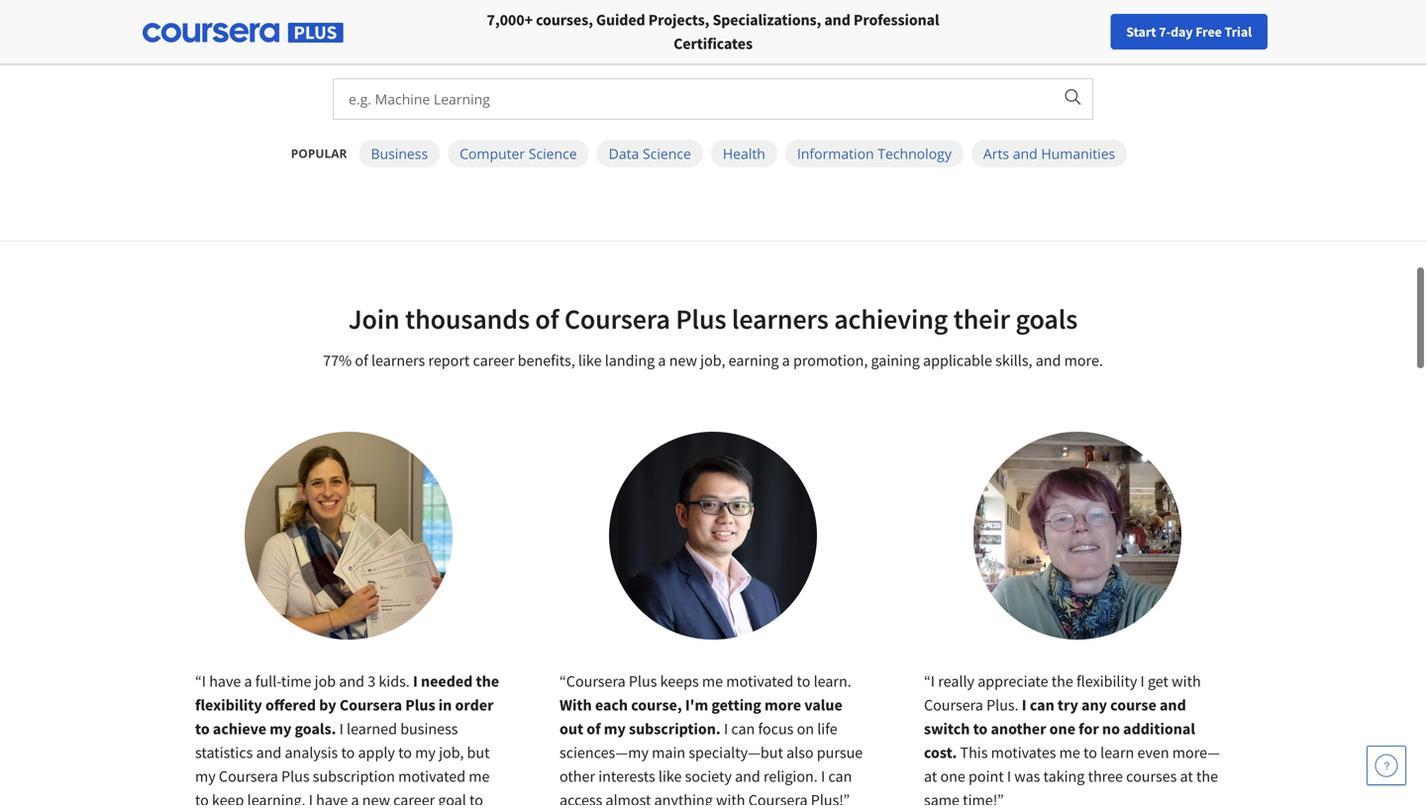 Task type: vqa. For each thing, say whether or not it's contained in the screenshot.
How does Coursera Plus impact my motivation to learn? dropdown button
no



Task type: describe. For each thing, give the bounding box(es) containing it.
information
[[797, 144, 874, 163]]

arts and humanities button
[[971, 140, 1127, 167]]

day
[[1171, 23, 1193, 41]]

one
[[1049, 719, 1076, 739]]

me inside i learned business statistics and analysis to apply to my job, but my coursera plus subscription motivated me to keep learning. i have a new career goal
[[469, 767, 490, 786]]

search the 7,000+ courses in coursera plus
[[409, 7, 1017, 50]]

business button
[[359, 140, 440, 167]]

plus inside 'coursera plus keeps me motivated to learn. with each course, i'm getting more value out of my subscription.'
[[629, 671, 657, 691]]

to inside 'i needed the flexibility offered by coursera plus in order to achieve my goals.'
[[195, 719, 210, 739]]

information technology button
[[785, 140, 964, 167]]

plus inside i learned business statistics and analysis to apply to my job, but my coursera plus subscription motivated me to keep learning. i have a new career goal
[[281, 767, 310, 786]]

on
[[797, 719, 814, 739]]

getting
[[711, 695, 761, 715]]

my down business on the left of page
[[415, 743, 436, 763]]

benefits,
[[518, 351, 575, 370]]

access
[[560, 790, 602, 805]]

also
[[786, 743, 814, 763]]

computer science
[[460, 144, 577, 163]]

a inside i learned business statistics and analysis to apply to my job, but my coursera plus subscription motivated me to keep learning. i have a new career goal
[[351, 790, 359, 805]]

to inside 'coursera plus keeps me motivated to learn. with each course, i'm getting more value out of my subscription.'
[[797, 671, 810, 691]]

focus
[[758, 719, 794, 739]]

certificates
[[674, 34, 753, 53]]

time
[[281, 671, 311, 691]]

course,
[[631, 695, 682, 715]]

coursera inside i learned business statistics and analysis to apply to my job, but my coursera plus subscription motivated me to keep learning. i have a new career goal
[[219, 767, 278, 786]]

0 vertical spatial new
[[669, 351, 697, 370]]

job, for earning
[[700, 351, 725, 370]]

and inside the 7,000+ courses, guided projects, specializations, and professional certificates
[[824, 10, 851, 30]]

society
[[685, 767, 732, 786]]

anything
[[654, 790, 713, 805]]

switch
[[924, 719, 970, 739]]

i right "learning."
[[309, 790, 313, 805]]

science for data science
[[643, 144, 691, 163]]

goals.
[[295, 719, 336, 739]]

arts and humanities
[[983, 144, 1115, 163]]

and inside i can focus on life sciences—my main specialty—but also pursue other interests like society and religion. i can access almost anything with coursera plus!
[[735, 767, 760, 786]]

to inside i can try any course and switch to another one for no additional cost.
[[973, 719, 988, 739]]

i have a full-time job and 3 kids.
[[202, 671, 413, 691]]

i for a
[[202, 671, 206, 691]]

religion.
[[764, 767, 818, 786]]

plus left the find
[[956, 7, 1017, 50]]

0 vertical spatial career
[[473, 351, 515, 370]]

find your new career
[[1041, 23, 1165, 41]]

achieve
[[213, 719, 267, 739]]

computer
[[460, 144, 525, 163]]

skills,
[[995, 351, 1032, 370]]

i up plus!
[[821, 767, 825, 786]]

and inside 'button'
[[1013, 144, 1038, 163]]

specializations,
[[713, 10, 821, 30]]

your
[[1069, 23, 1096, 41]]

flexibility
[[195, 695, 262, 715]]

gaining
[[871, 351, 920, 370]]

learning.
[[247, 790, 306, 805]]

the inside 'i needed the flexibility offered by coursera plus in order to achieve my goals.'
[[476, 671, 499, 691]]

coursera plus image
[[143, 23, 344, 43]]

i for business
[[339, 719, 343, 739]]

a right earning
[[782, 351, 790, 370]]

can for try
[[1030, 695, 1054, 715]]

cost.
[[924, 743, 957, 763]]

professional
[[854, 10, 939, 30]]

more
[[765, 695, 801, 715]]

new
[[1098, 23, 1124, 41]]

data science
[[609, 144, 691, 163]]

courses,
[[536, 10, 593, 30]]

health
[[723, 144, 765, 163]]

like inside i can focus on life sciences—my main specialty—but also pursue other interests like society and religion. i can access almost anything with coursera plus!
[[658, 767, 682, 786]]

business
[[371, 144, 428, 163]]

0 vertical spatial of
[[535, 302, 559, 336]]

to up subscription
[[341, 743, 355, 763]]

have inside i learned business statistics and analysis to apply to my job, but my coursera plus subscription motivated me to keep learning. i have a new career goal
[[316, 790, 348, 805]]

main
[[652, 743, 685, 763]]

order
[[455, 695, 494, 715]]

computer science button
[[448, 140, 589, 167]]

1 horizontal spatial learners
[[732, 302, 829, 336]]

1 horizontal spatial 7,000+
[[568, 7, 663, 50]]

technology
[[878, 144, 952, 163]]

i for the
[[413, 671, 418, 691]]

0 horizontal spatial like
[[578, 351, 602, 370]]

motivated inside i learned business statistics and analysis to apply to my job, but my coursera plus subscription motivated me to keep learning. i have a new career goal
[[398, 767, 466, 786]]

and inside i learned business statistics and analysis to apply to my job, but my coursera plus subscription motivated me to keep learning. i have a new career goal
[[256, 743, 282, 763]]

sciences—my
[[560, 743, 649, 763]]

join thousands of coursera plus learners achieving their goals
[[348, 302, 1078, 336]]

applicable
[[923, 351, 992, 370]]

value
[[804, 695, 843, 715]]

course
[[1110, 695, 1157, 715]]

in inside 'i needed the flexibility offered by coursera plus in order to achieve my goals.'
[[438, 695, 452, 715]]

courses
[[670, 7, 780, 50]]

my down statistics
[[195, 767, 216, 786]]

science for computer science
[[529, 144, 577, 163]]

statistics
[[195, 743, 253, 763]]

and left 3
[[339, 671, 364, 691]]

1 horizontal spatial the
[[514, 7, 562, 50]]

7-
[[1159, 23, 1171, 41]]

0 horizontal spatial learners
[[371, 351, 425, 370]]

my inside 'coursera plus keeps me motivated to learn. with each course, i'm getting more value out of my subscription.'
[[604, 719, 626, 739]]

interests
[[598, 767, 655, 786]]

7,000+ inside the 7,000+ courses, guided projects, specializations, and professional certificates
[[487, 10, 533, 30]]

health button
[[711, 140, 777, 167]]

plus!
[[811, 790, 843, 805]]

specialty—but
[[689, 743, 783, 763]]

earning
[[729, 351, 779, 370]]

start 7-day free trial button
[[1110, 14, 1268, 50]]

no
[[1102, 719, 1120, 739]]

coursera inside 'coursera plus keeps me motivated to learn. with each course, i'm getting more value out of my subscription.'
[[566, 671, 626, 691]]

2 vertical spatial can
[[828, 767, 852, 786]]

start
[[1126, 23, 1156, 41]]

find your new career link
[[1031, 20, 1175, 45]]

3
[[368, 671, 376, 691]]

coursera plus keeps me motivated to learn. with each course, i'm getting more value out of my subscription.
[[560, 671, 851, 739]]

guided
[[596, 10, 645, 30]]

career inside i learned business statistics and analysis to apply to my job, but my coursera plus subscription motivated me to keep learning. i have a new career goal
[[393, 790, 435, 805]]

free
[[1196, 23, 1222, 41]]

to left keep
[[195, 790, 209, 805]]

can for focus
[[731, 719, 755, 739]]

start 7-day free trial
[[1126, 23, 1252, 41]]

help center image
[[1375, 754, 1398, 777]]

full-
[[255, 671, 281, 691]]

coursera inside i can focus on life sciences—my main specialty—but also pursue other interests like society and religion. i can access almost anything with coursera plus!
[[748, 790, 808, 805]]



Task type: locate. For each thing, give the bounding box(es) containing it.
and inside i can try any course and switch to another one for no additional cost.
[[1160, 695, 1186, 715]]

me inside 'coursera plus keeps me motivated to learn. with each course, i'm getting more value out of my subscription.'
[[702, 671, 723, 691]]

7,000+ courses, guided projects, specializations, and professional certificates
[[487, 10, 939, 53]]

career down apply
[[393, 790, 435, 805]]

plus up "learning."
[[281, 767, 310, 786]]

i'm
[[685, 695, 708, 715]]

kids.
[[379, 671, 410, 691]]

science inside data science button
[[643, 144, 691, 163]]

new down 'join thousands of coursera plus learners achieving their goals'
[[669, 351, 697, 370]]

learners up earning
[[732, 302, 829, 336]]

1 horizontal spatial have
[[316, 790, 348, 805]]

2 vertical spatial of
[[587, 719, 601, 739]]

business
[[400, 719, 458, 739]]

0 vertical spatial learners
[[732, 302, 829, 336]]

a
[[658, 351, 666, 370], [782, 351, 790, 370], [244, 671, 252, 691], [351, 790, 359, 805]]

i can try any course and switch to another one for no additional cost.
[[924, 695, 1195, 763]]

0 vertical spatial the
[[514, 7, 562, 50]]

1 horizontal spatial like
[[658, 767, 682, 786]]

learner image shi jie f. image
[[609, 432, 817, 640]]

in down needed
[[438, 695, 452, 715]]

i inside 'i needed the flexibility offered by coursera plus in order to achieve my goals.'
[[413, 671, 418, 691]]

0 vertical spatial like
[[578, 351, 602, 370]]

motivated down business on the left of page
[[398, 767, 466, 786]]

1 horizontal spatial science
[[643, 144, 691, 163]]

i right goals.
[[339, 719, 343, 739]]

learners down join
[[371, 351, 425, 370]]

coursera inside 'i needed the flexibility offered by coursera plus in order to achieve my goals.'
[[340, 695, 402, 715]]

to right apply
[[398, 743, 412, 763]]

science right "data" at the top left of page
[[643, 144, 691, 163]]

find
[[1041, 23, 1067, 41]]

report
[[428, 351, 470, 370]]

additional
[[1123, 719, 1195, 739]]

like left "landing"
[[578, 351, 602, 370]]

have down subscription
[[316, 790, 348, 805]]

of right 77% at the top left
[[355, 351, 368, 370]]

and right arts
[[1013, 144, 1038, 163]]

2 horizontal spatial can
[[1030, 695, 1054, 715]]

1 horizontal spatial career
[[473, 351, 515, 370]]

thousands
[[405, 302, 530, 336]]

1 vertical spatial job,
[[439, 743, 464, 763]]

the up order
[[476, 671, 499, 691]]

almost
[[606, 790, 651, 805]]

me up "i'm"
[[702, 671, 723, 691]]

1 science from the left
[[529, 144, 577, 163]]

job
[[315, 671, 336, 691]]

new down subscription
[[362, 790, 390, 805]]

7,000+
[[568, 7, 663, 50], [487, 10, 533, 30]]

to left learn.
[[797, 671, 810, 691]]

data
[[609, 144, 639, 163]]

join
[[348, 302, 400, 336]]

0 vertical spatial job,
[[700, 351, 725, 370]]

show notifications image
[[1196, 25, 1220, 49]]

my inside 'i needed the flexibility offered by coursera plus in order to achieve my goals.'
[[270, 719, 292, 739]]

information technology
[[797, 144, 952, 163]]

career
[[473, 351, 515, 370], [393, 790, 435, 805]]

1 vertical spatial of
[[355, 351, 368, 370]]

i learned business statistics and analysis to apply to my job, but my coursera plus subscription motivated me to keep learning. i have a new career goal
[[195, 719, 490, 805]]

a left full-
[[244, 671, 252, 691]]

motivated up more
[[726, 671, 794, 691]]

plus up 77% of learners report career benefits, like landing a new job, earning a promotion, gaining applicable skills, and more.
[[676, 302, 726, 336]]

job, left "but"
[[439, 743, 464, 763]]

like
[[578, 351, 602, 370], [658, 767, 682, 786]]

2 science from the left
[[643, 144, 691, 163]]

keep
[[212, 790, 244, 805]]

job, inside i learned business statistics and analysis to apply to my job, but my coursera plus subscription motivated me to keep learning. i have a new career goal
[[439, 743, 464, 763]]

1 horizontal spatial job,
[[700, 351, 725, 370]]

their
[[953, 302, 1010, 336]]

popular
[[291, 145, 347, 161]]

with
[[716, 790, 745, 805]]

1 vertical spatial motivated
[[398, 767, 466, 786]]

analysis
[[285, 743, 338, 763]]

1 horizontal spatial new
[[669, 351, 697, 370]]

the
[[514, 7, 562, 50], [476, 671, 499, 691]]

1 vertical spatial me
[[469, 767, 490, 786]]

job, left earning
[[700, 351, 725, 370]]

i can focus on life sciences—my main specialty—but also pursue other interests like society and religion. i can access almost anything with coursera plus!
[[560, 719, 863, 805]]

new inside i learned business statistics and analysis to apply to my job, but my coursera plus subscription motivated me to keep learning. i have a new career goal
[[362, 790, 390, 805]]

and left professional
[[824, 10, 851, 30]]

0 horizontal spatial science
[[529, 144, 577, 163]]

learner image abigail p. image
[[245, 432, 453, 640]]

0 horizontal spatial job,
[[439, 743, 464, 763]]

of
[[535, 302, 559, 336], [355, 351, 368, 370], [587, 719, 601, 739]]

can left "try"
[[1030, 695, 1054, 715]]

0 horizontal spatial in
[[438, 695, 452, 715]]

have up 'flexibility'
[[209, 671, 241, 691]]

i up another
[[1022, 695, 1027, 715]]

science
[[529, 144, 577, 163], [643, 144, 691, 163]]

0 vertical spatial me
[[702, 671, 723, 691]]

1 vertical spatial the
[[476, 671, 499, 691]]

i up the specialty—but
[[724, 719, 728, 739]]

and right skills, in the top of the page
[[1036, 351, 1061, 370]]

my down offered
[[270, 719, 292, 739]]

out
[[560, 719, 583, 739]]

humanities
[[1041, 144, 1115, 163]]

1 vertical spatial have
[[316, 790, 348, 805]]

0 vertical spatial in
[[786, 7, 814, 50]]

learned
[[347, 719, 397, 739]]

1 horizontal spatial motivated
[[726, 671, 794, 691]]

1 vertical spatial like
[[658, 767, 682, 786]]

learn.
[[814, 671, 851, 691]]

0 horizontal spatial me
[[469, 767, 490, 786]]

0 horizontal spatial the
[[476, 671, 499, 691]]

apply
[[358, 743, 395, 763]]

1 horizontal spatial of
[[535, 302, 559, 336]]

science right the computer in the left top of the page
[[529, 144, 577, 163]]

1 vertical spatial new
[[362, 790, 390, 805]]

search
[[409, 7, 507, 50]]

a down subscription
[[351, 790, 359, 805]]

i up 'flexibility'
[[202, 671, 206, 691]]

0 horizontal spatial new
[[362, 790, 390, 805]]

can
[[1030, 695, 1054, 715], [731, 719, 755, 739], [828, 767, 852, 786]]

to right switch
[[973, 719, 988, 739]]

0 horizontal spatial career
[[393, 790, 435, 805]]

in
[[786, 7, 814, 50], [438, 695, 452, 715]]

science inside the computer science button
[[529, 144, 577, 163]]

plus up course,
[[629, 671, 657, 691]]

more.
[[1064, 351, 1103, 370]]

and up additional
[[1160, 695, 1186, 715]]

learner image inés k. image
[[974, 432, 1182, 640]]

1 horizontal spatial in
[[786, 7, 814, 50]]

me
[[702, 671, 723, 691], [469, 767, 490, 786]]

career right the report
[[473, 351, 515, 370]]

needed
[[421, 671, 473, 691]]

1 vertical spatial in
[[438, 695, 452, 715]]

life
[[817, 719, 838, 739]]

1 horizontal spatial me
[[702, 671, 723, 691]]

subscription
[[313, 767, 395, 786]]

keeps
[[660, 671, 699, 691]]

i for try
[[1022, 695, 1027, 715]]

Search the 7,000+ courses in Coursera Plus text field
[[334, 79, 1051, 119]]

0 horizontal spatial 7,000+
[[487, 10, 533, 30]]

have
[[209, 671, 241, 691], [316, 790, 348, 805]]

projects,
[[648, 10, 709, 30]]

1 vertical spatial can
[[731, 719, 755, 739]]

1 vertical spatial career
[[393, 790, 435, 805]]

None search field
[[272, 12, 609, 52]]

motivated inside 'coursera plus keeps me motivated to learn. with each course, i'm getting more value out of my subscription.'
[[726, 671, 794, 691]]

promotion,
[[793, 351, 868, 370]]

another
[[991, 719, 1046, 739]]

plus inside 'i needed the flexibility offered by coursera plus in order to achieve my goals.'
[[405, 695, 435, 715]]

0 horizontal spatial have
[[209, 671, 241, 691]]

in right 'courses'
[[786, 7, 814, 50]]

1 horizontal spatial can
[[828, 767, 852, 786]]

and down 'achieve'
[[256, 743, 282, 763]]

achieving
[[834, 302, 948, 336]]

and down the specialty—but
[[735, 767, 760, 786]]

coursera image
[[24, 16, 150, 48]]

my down the each
[[604, 719, 626, 739]]

but
[[467, 743, 490, 763]]

0 horizontal spatial of
[[355, 351, 368, 370]]

career
[[1127, 23, 1165, 41]]

i inside i can try any course and switch to another one for no additional cost.
[[1022, 695, 1027, 715]]

of right the out
[[587, 719, 601, 739]]

i
[[202, 671, 206, 691], [413, 671, 418, 691], [1022, 695, 1027, 715], [339, 719, 343, 739], [724, 719, 728, 739], [821, 767, 825, 786], [309, 790, 313, 805]]

0 vertical spatial motivated
[[726, 671, 794, 691]]

can inside i can try any course and switch to another one for no additional cost.
[[1030, 695, 1054, 715]]

2 horizontal spatial of
[[587, 719, 601, 739]]

i for focus
[[724, 719, 728, 739]]

0 horizontal spatial motivated
[[398, 767, 466, 786]]

i right kids.
[[413, 671, 418, 691]]

to up statistics
[[195, 719, 210, 739]]

1 vertical spatial learners
[[371, 351, 425, 370]]

like down main
[[658, 767, 682, 786]]

subscription.
[[629, 719, 721, 739]]

can down getting
[[731, 719, 755, 739]]

a right "landing"
[[658, 351, 666, 370]]

of inside 'coursera plus keeps me motivated to learn. with each course, i'm getting more value out of my subscription.'
[[587, 719, 601, 739]]

me down "but"
[[469, 767, 490, 786]]

0 vertical spatial can
[[1030, 695, 1054, 715]]

offered
[[265, 695, 316, 715]]

plus up business on the left of page
[[405, 695, 435, 715]]

of up benefits,
[[535, 302, 559, 336]]

motivated
[[726, 671, 794, 691], [398, 767, 466, 786]]

can down pursue
[[828, 767, 852, 786]]

job, for but
[[439, 743, 464, 763]]

0 vertical spatial have
[[209, 671, 241, 691]]

0 horizontal spatial can
[[731, 719, 755, 739]]

plus
[[956, 7, 1017, 50], [676, 302, 726, 336], [629, 671, 657, 691], [405, 695, 435, 715], [281, 767, 310, 786]]

the right search
[[514, 7, 562, 50]]

any
[[1082, 695, 1107, 715]]

learners
[[732, 302, 829, 336], [371, 351, 425, 370]]

each
[[595, 695, 628, 715]]



